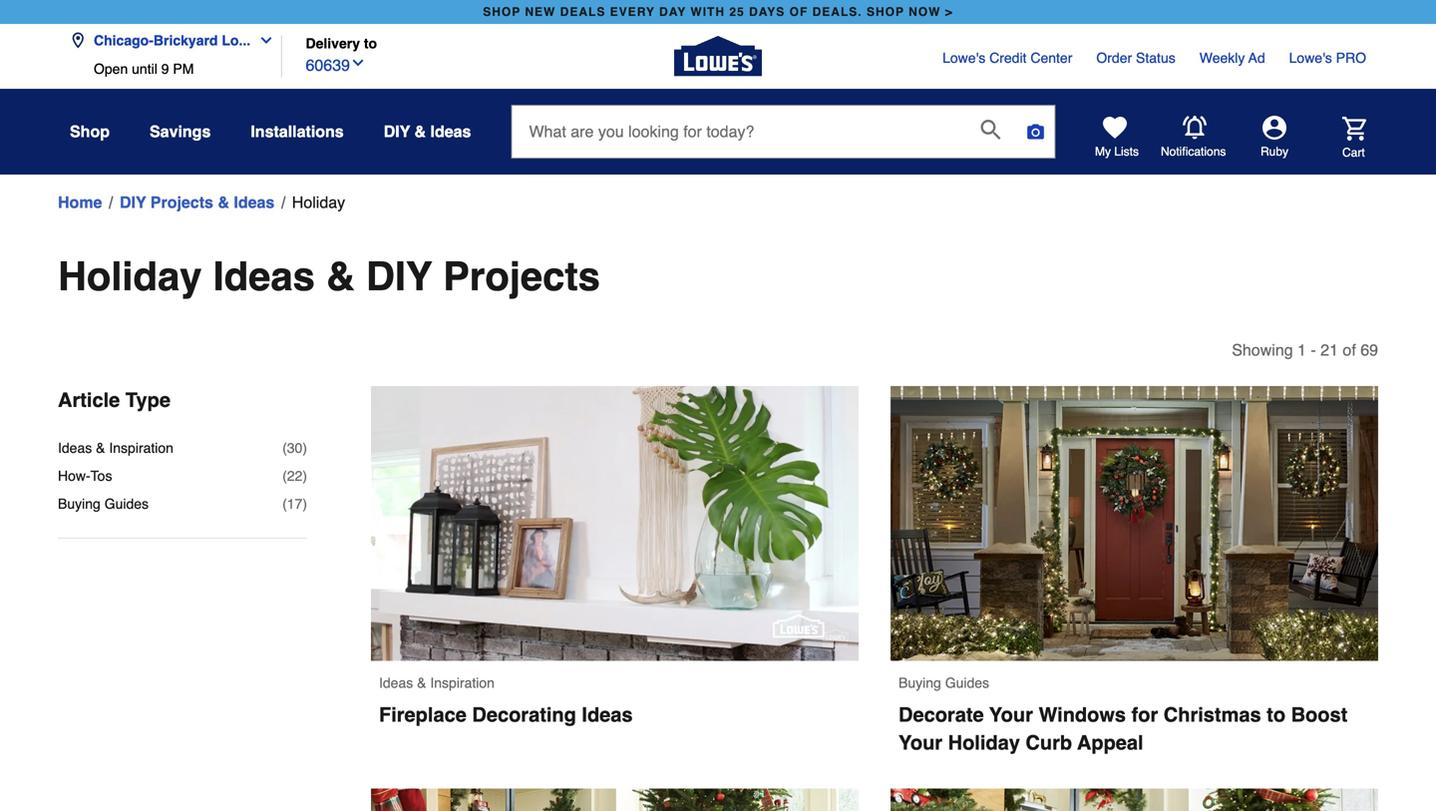 Task type: vqa. For each thing, say whether or not it's contained in the screenshot.
"(" associated with 17
yes



Task type: describe. For each thing, give the bounding box(es) containing it.
pro
[[1336, 50, 1367, 66]]

25
[[730, 5, 745, 19]]

69
[[1361, 341, 1379, 359]]

( for 22
[[282, 468, 287, 484]]

diy & ideas button
[[384, 114, 471, 150]]

delivery
[[306, 35, 360, 51]]

every
[[610, 5, 655, 19]]

diy projects & ideas
[[120, 193, 275, 211]]

lowe's for lowe's credit center
[[943, 50, 986, 66]]

60639 button
[[306, 51, 366, 77]]

of
[[790, 5, 808, 19]]

17
[[287, 496, 303, 512]]

ruby button
[[1227, 116, 1323, 160]]

lowe's home improvement cart image
[[1343, 116, 1367, 140]]

a mom and her young child playing on the floor in front of a decorated christmas tree. image
[[371, 788, 859, 811]]

( 17 )
[[282, 496, 307, 512]]

new
[[525, 5, 556, 19]]

-
[[1311, 341, 1316, 359]]

the exterior of a house decorated for christmas with garlands, wreaths and icicle lights. image
[[891, 386, 1379, 661]]

fireplace
[[379, 703, 467, 726]]

( 22 )
[[282, 468, 307, 484]]

credit
[[990, 50, 1027, 66]]

holiday for holiday
[[292, 193, 345, 211]]

buying for decorate your windows for christmas to boost your holiday curb appeal
[[899, 675, 942, 691]]

inspiration for (
[[109, 440, 174, 456]]

my
[[1095, 145, 1111, 159]]

lowe's credit center
[[943, 50, 1073, 66]]

decorate
[[899, 703, 984, 726]]

showing
[[1232, 341, 1293, 359]]

of
[[1343, 341, 1356, 359]]

lowe's home improvement lists image
[[1103, 116, 1127, 140]]

lowe's pro
[[1289, 50, 1367, 66]]

chicago-
[[94, 32, 154, 48]]

lowe's for lowe's pro
[[1289, 50, 1333, 66]]

22
[[287, 468, 303, 484]]

curb
[[1026, 731, 1072, 754]]

30
[[287, 440, 303, 456]]

type
[[125, 389, 171, 411]]

a young boy in christmas pajamas playing with toys in front of a christmas tree. image
[[891, 788, 1379, 811]]

holiday ideas & diy projects
[[58, 253, 600, 299]]

for
[[1132, 703, 1158, 726]]

status
[[1136, 50, 1176, 66]]

notifications
[[1161, 145, 1226, 159]]

holiday inside decorate your windows for christmas to boost your holiday curb appeal
[[948, 731, 1020, 754]]

lo...
[[222, 32, 251, 48]]

diy for diy projects & ideas
[[120, 193, 146, 211]]

( 30 )
[[282, 440, 307, 456]]

shop button
[[70, 114, 110, 150]]

shop new deals every day with 25 days of deals. shop now >
[[483, 5, 953, 19]]

holiday for holiday ideas & diy projects
[[58, 253, 202, 299]]

0 vertical spatial your
[[990, 703, 1033, 726]]

camera image
[[1026, 122, 1046, 142]]

my lists link
[[1095, 116, 1139, 160]]

1
[[1298, 341, 1307, 359]]

open
[[94, 61, 128, 77]]

chevron down image
[[350, 55, 366, 71]]

installations
[[251, 122, 344, 141]]

shop new deals every day with 25 days of deals. shop now > link
[[479, 0, 957, 24]]

>
[[945, 5, 953, 19]]

ruby
[[1261, 145, 1289, 159]]

decorate your windows for christmas to boost your holiday curb appeal
[[899, 703, 1353, 754]]

savings
[[150, 122, 211, 141]]

order status
[[1097, 50, 1176, 66]]

now
[[909, 5, 941, 19]]

diy & ideas
[[384, 122, 471, 141]]

projects inside 'link'
[[150, 193, 213, 211]]

days
[[749, 5, 785, 19]]

decorating
[[472, 703, 576, 726]]

fireplace decorating ideas
[[379, 703, 633, 726]]

day
[[659, 5, 686, 19]]

center
[[1031, 50, 1073, 66]]

1 vertical spatial your
[[899, 731, 943, 754]]

boost
[[1291, 703, 1348, 726]]

order
[[1097, 50, 1132, 66]]

how-tos
[[58, 468, 112, 484]]

with
[[691, 5, 725, 19]]

until
[[132, 61, 157, 77]]

2 vertical spatial diy
[[366, 253, 432, 299]]

) for ( 17 )
[[303, 496, 307, 512]]

lists
[[1115, 145, 1139, 159]]

a fireplace mantel layered with artwork, lanterns and a vase with green leaves. image
[[371, 386, 859, 661]]

60639
[[306, 56, 350, 74]]

) for ( 22 )
[[303, 468, 307, 484]]



Task type: locate. For each thing, give the bounding box(es) containing it.
2 ( from the top
[[282, 468, 287, 484]]

buying
[[58, 496, 101, 512], [899, 675, 942, 691]]

delivery to
[[306, 35, 377, 51]]

ad
[[1249, 50, 1266, 66]]

0 vertical spatial buying guides
[[58, 496, 149, 512]]

1 ( from the top
[[282, 440, 287, 456]]

weekly
[[1200, 50, 1245, 66]]

( down 30
[[282, 468, 287, 484]]

article type
[[58, 389, 171, 411]]

christmas
[[1164, 703, 1262, 726]]

) up 22
[[303, 440, 307, 456]]

projects
[[150, 193, 213, 211], [443, 253, 600, 299]]

buying guides
[[58, 496, 149, 512], [899, 675, 990, 691]]

0 vertical spatial guides
[[104, 496, 149, 512]]

cart
[[1343, 145, 1365, 159]]

0 horizontal spatial inspiration
[[109, 440, 174, 456]]

diy
[[384, 122, 410, 141], [120, 193, 146, 211], [366, 253, 432, 299]]

1 vertical spatial ideas & inspiration
[[379, 675, 495, 691]]

buying down how-
[[58, 496, 101, 512]]

1 vertical spatial inspiration
[[430, 675, 495, 691]]

&
[[415, 122, 426, 141], [218, 193, 229, 211], [326, 253, 355, 299], [96, 440, 105, 456], [417, 675, 426, 691]]

1 vertical spatial (
[[282, 468, 287, 484]]

0 vertical spatial )
[[303, 440, 307, 456]]

ideas & inspiration up fireplace
[[379, 675, 495, 691]]

open until 9 pm
[[94, 61, 194, 77]]

cart button
[[1315, 116, 1367, 160]]

0 vertical spatial (
[[282, 440, 287, 456]]

& inside 'link'
[[218, 193, 229, 211]]

( down 22
[[282, 496, 287, 512]]

holiday down the home link
[[58, 253, 202, 299]]

0 vertical spatial projects
[[150, 193, 213, 211]]

0 vertical spatial diy
[[384, 122, 410, 141]]

1 lowe's from the left
[[943, 50, 986, 66]]

inspiration
[[109, 440, 174, 456], [430, 675, 495, 691]]

( up 22
[[282, 440, 287, 456]]

ideas & inspiration for fireplace decorating ideas
[[379, 675, 495, 691]]

holiday down decorate
[[948, 731, 1020, 754]]

lowe's home improvement notification center image
[[1183, 116, 1207, 140]]

article
[[58, 389, 120, 411]]

lowe's credit center link
[[943, 48, 1073, 68]]

shop
[[70, 122, 110, 141]]

1 shop from the left
[[483, 5, 521, 19]]

diy projects & ideas link
[[120, 191, 275, 214]]

1 horizontal spatial guides
[[945, 675, 990, 691]]

1 horizontal spatial your
[[990, 703, 1033, 726]]

0 horizontal spatial guides
[[104, 496, 149, 512]]

) for ( 30 )
[[303, 440, 307, 456]]

1 horizontal spatial projects
[[443, 253, 600, 299]]

order status link
[[1097, 48, 1176, 68]]

0 horizontal spatial to
[[364, 35, 377, 51]]

lowe's left pro
[[1289, 50, 1333, 66]]

diy inside diy & ideas button
[[384, 122, 410, 141]]

0 horizontal spatial projects
[[150, 193, 213, 211]]

0 horizontal spatial buying
[[58, 496, 101, 512]]

guides for decorate your windows for christmas to boost your holiday curb appeal
[[945, 675, 990, 691]]

1 vertical spatial buying
[[899, 675, 942, 691]]

chicago-brickyard lo...
[[94, 32, 251, 48]]

showing 1 - 21 of 69
[[1232, 341, 1379, 359]]

buying guides down the tos
[[58, 496, 149, 512]]

1 vertical spatial buying guides
[[899, 675, 990, 691]]

to inside decorate your windows for christmas to boost your holiday curb appeal
[[1267, 703, 1286, 726]]

1 vertical spatial projects
[[443, 253, 600, 299]]

1 horizontal spatial buying guides
[[899, 675, 990, 691]]

ideas & inspiration for (
[[58, 440, 174, 456]]

3 ) from the top
[[303, 496, 307, 512]]

0 vertical spatial buying
[[58, 496, 101, 512]]

buying for (
[[58, 496, 101, 512]]

0 horizontal spatial buying guides
[[58, 496, 149, 512]]

ideas
[[430, 122, 471, 141], [234, 193, 275, 211], [213, 253, 315, 299], [58, 440, 92, 456], [379, 675, 413, 691], [582, 703, 633, 726]]

0 horizontal spatial ideas & inspiration
[[58, 440, 174, 456]]

inspiration for fireplace decorating ideas
[[430, 675, 495, 691]]

your
[[990, 703, 1033, 726], [899, 731, 943, 754]]

3 ( from the top
[[282, 496, 287, 512]]

1 vertical spatial holiday
[[58, 253, 202, 299]]

ideas & inspiration
[[58, 440, 174, 456], [379, 675, 495, 691]]

deals.
[[813, 5, 863, 19]]

9
[[161, 61, 169, 77]]

buying up decorate
[[899, 675, 942, 691]]

guides for (
[[104, 496, 149, 512]]

1 horizontal spatial to
[[1267, 703, 1286, 726]]

holiday down installations button
[[292, 193, 345, 211]]

pm
[[173, 61, 194, 77]]

) down 30
[[303, 468, 307, 484]]

1 horizontal spatial lowe's
[[1289, 50, 1333, 66]]

buying guides for (
[[58, 496, 149, 512]]

None search field
[[511, 105, 1056, 177]]

2 vertical spatial )
[[303, 496, 307, 512]]

21
[[1321, 341, 1339, 359]]

how-
[[58, 468, 90, 484]]

(
[[282, 440, 287, 456], [282, 468, 287, 484], [282, 496, 287, 512]]

0 horizontal spatial shop
[[483, 5, 521, 19]]

1 horizontal spatial ideas & inspiration
[[379, 675, 495, 691]]

guides down the tos
[[104, 496, 149, 512]]

tos
[[90, 468, 112, 484]]

1 horizontal spatial inspiration
[[430, 675, 495, 691]]

0 horizontal spatial holiday
[[58, 253, 202, 299]]

weekly ad link
[[1200, 48, 1266, 68]]

2 lowe's from the left
[[1289, 50, 1333, 66]]

2 vertical spatial (
[[282, 496, 287, 512]]

) down 22
[[303, 496, 307, 512]]

search image
[[981, 120, 1001, 140]]

windows
[[1039, 703, 1126, 726]]

to left boost
[[1267, 703, 1286, 726]]

shop left now
[[867, 5, 905, 19]]

0 vertical spatial ideas & inspiration
[[58, 440, 174, 456]]

0 horizontal spatial lowe's
[[943, 50, 986, 66]]

0 vertical spatial holiday
[[292, 193, 345, 211]]

lowe's home improvement logo image
[[674, 12, 762, 100]]

ideas & inspiration up the tos
[[58, 440, 174, 456]]

chevron down image
[[251, 32, 274, 48]]

appeal
[[1078, 731, 1144, 754]]

diy for diy & ideas
[[384, 122, 410, 141]]

your down decorate
[[899, 731, 943, 754]]

ideas inside 'link'
[[234, 193, 275, 211]]

location image
[[70, 32, 86, 48]]

your up curb
[[990, 703, 1033, 726]]

2 ) from the top
[[303, 468, 307, 484]]

diy inside the 'diy projects & ideas' 'link'
[[120, 193, 146, 211]]

to up chevron down icon on the left of the page
[[364, 35, 377, 51]]

installations button
[[251, 114, 344, 150]]

inspiration down type
[[109, 440, 174, 456]]

1 vertical spatial to
[[1267, 703, 1286, 726]]

1 horizontal spatial buying
[[899, 675, 942, 691]]

0 vertical spatial inspiration
[[109, 440, 174, 456]]

1 horizontal spatial holiday
[[292, 193, 345, 211]]

to
[[364, 35, 377, 51], [1267, 703, 1286, 726]]

ideas inside button
[[430, 122, 471, 141]]

1 vertical spatial diy
[[120, 193, 146, 211]]

& inside button
[[415, 122, 426, 141]]

2 shop from the left
[[867, 5, 905, 19]]

buying guides for decorate your windows for christmas to boost your holiday curb appeal
[[899, 675, 990, 691]]

2 horizontal spatial holiday
[[948, 731, 1020, 754]]

)
[[303, 440, 307, 456], [303, 468, 307, 484], [303, 496, 307, 512]]

chicago-brickyard lo... button
[[70, 20, 282, 61]]

lowe's pro link
[[1289, 48, 1367, 68]]

( for 30
[[282, 440, 287, 456]]

weekly ad
[[1200, 50, 1266, 66]]

guides up decorate
[[945, 675, 990, 691]]

home link
[[58, 191, 102, 214]]

home
[[58, 193, 102, 211]]

1 vertical spatial )
[[303, 468, 307, 484]]

0 vertical spatial to
[[364, 35, 377, 51]]

guides
[[104, 496, 149, 512], [945, 675, 990, 691]]

1 horizontal spatial shop
[[867, 5, 905, 19]]

shop
[[483, 5, 521, 19], [867, 5, 905, 19]]

0 horizontal spatial your
[[899, 731, 943, 754]]

Search Query text field
[[512, 106, 965, 158]]

savings button
[[150, 114, 211, 150]]

lowe's
[[943, 50, 986, 66], [1289, 50, 1333, 66]]

2 vertical spatial holiday
[[948, 731, 1020, 754]]

inspiration up fireplace
[[430, 675, 495, 691]]

deals
[[560, 5, 606, 19]]

lowe's left credit
[[943, 50, 986, 66]]

holiday button
[[292, 191, 345, 214]]

( for 17
[[282, 496, 287, 512]]

buying guides up decorate
[[899, 675, 990, 691]]

shop left new
[[483, 5, 521, 19]]

my lists
[[1095, 145, 1139, 159]]

1 ) from the top
[[303, 440, 307, 456]]

1 vertical spatial guides
[[945, 675, 990, 691]]

brickyard
[[154, 32, 218, 48]]



